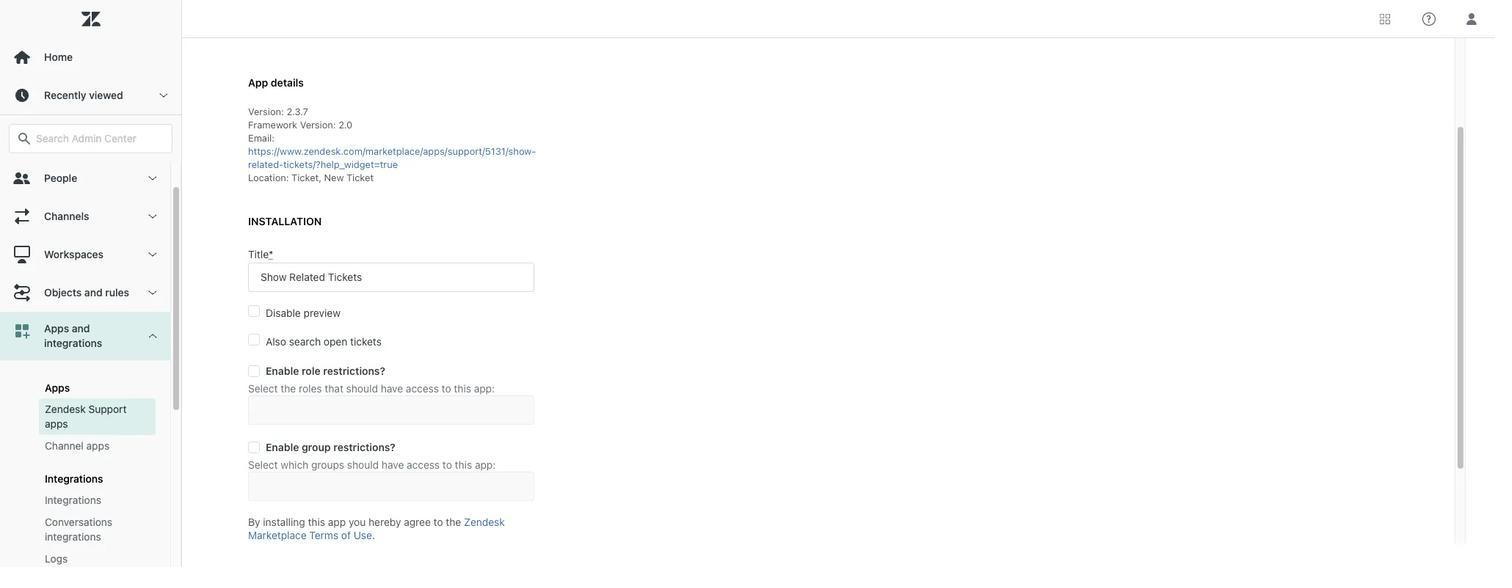 Task type: describe. For each thing, give the bounding box(es) containing it.
zendesk support apps link
[[39, 399, 156, 435]]

integrations inside dropdown button
[[44, 337, 102, 349]]

people button
[[0, 159, 170, 197]]

Search Admin Center field
[[36, 132, 163, 145]]

channel apps
[[45, 440, 109, 452]]

channel apps link
[[39, 435, 156, 457]]

channels button
[[0, 197, 170, 236]]

user menu image
[[1462, 9, 1482, 28]]

zendesk products image
[[1380, 14, 1390, 24]]

primary element
[[0, 0, 182, 568]]

objects and rules button
[[0, 274, 170, 312]]

people
[[44, 172, 77, 184]]

integrations link
[[39, 490, 156, 512]]

2 integrations from the top
[[45, 494, 101, 507]]

rules
[[105, 286, 129, 299]]

none search field inside primary element
[[1, 124, 180, 153]]

workspaces
[[44, 248, 104, 261]]

zendesk support apps element
[[45, 402, 150, 432]]

conversations integrations
[[45, 516, 112, 543]]

apps for apps element
[[45, 382, 70, 394]]

conversations integrations link
[[39, 512, 156, 548]]

channel apps element
[[45, 439, 109, 454]]

channels
[[44, 210, 89, 222]]

2 integrations element from the top
[[45, 493, 101, 508]]

home button
[[0, 38, 181, 76]]

logs link
[[39, 548, 156, 568]]

1 integrations element from the top
[[45, 473, 103, 485]]

conversations
[[45, 516, 112, 529]]

logs element
[[45, 552, 68, 567]]

apps and integrations
[[44, 322, 102, 349]]

and for apps
[[72, 322, 90, 335]]

home
[[44, 51, 73, 63]]

apps and integrations button
[[0, 312, 170, 360]]

tree item inside primary element
[[0, 312, 170, 568]]



Task type: locate. For each thing, give the bounding box(es) containing it.
tree item containing apps and integrations
[[0, 312, 170, 568]]

integrations
[[45, 473, 103, 485], [45, 494, 101, 507]]

workspaces button
[[0, 236, 170, 274]]

0 vertical spatial integrations
[[45, 473, 103, 485]]

1 vertical spatial integrations
[[45, 494, 101, 507]]

integrations element up conversations
[[45, 493, 101, 508]]

tree
[[0, 159, 181, 568]]

logs
[[45, 553, 68, 565]]

objects and rules
[[44, 286, 129, 299]]

0 vertical spatial apps
[[45, 418, 68, 430]]

conversations integrations element
[[45, 515, 150, 545]]

integrations inside conversations integrations
[[45, 531, 101, 543]]

integrations up conversations
[[45, 494, 101, 507]]

apps inside group
[[45, 382, 70, 394]]

1 vertical spatial apps
[[86, 440, 109, 452]]

viewed
[[89, 89, 123, 101]]

channel
[[45, 440, 84, 452]]

apps down zendesk support apps element
[[86, 440, 109, 452]]

and inside apps and integrations
[[72, 322, 90, 335]]

integrations up integrations link
[[45, 473, 103, 485]]

and down "objects and rules" dropdown button
[[72, 322, 90, 335]]

0 vertical spatial apps
[[44, 322, 69, 335]]

0 horizontal spatial apps
[[45, 418, 68, 430]]

and for objects
[[84, 286, 102, 299]]

and left rules
[[84, 286, 102, 299]]

apps down zendesk
[[45, 418, 68, 430]]

apps inside apps and integrations
[[44, 322, 69, 335]]

0 vertical spatial integrations element
[[45, 473, 103, 485]]

apps
[[45, 418, 68, 430], [86, 440, 109, 452]]

None search field
[[1, 124, 180, 153]]

tree containing people
[[0, 159, 181, 568]]

1 vertical spatial and
[[72, 322, 90, 335]]

0 vertical spatial integrations
[[44, 337, 102, 349]]

objects
[[44, 286, 82, 299]]

and
[[84, 286, 102, 299], [72, 322, 90, 335]]

apps and integrations group
[[0, 360, 170, 568]]

tree item
[[0, 312, 170, 568]]

integrations down conversations
[[45, 531, 101, 543]]

1 vertical spatial integrations element
[[45, 493, 101, 508]]

zendesk support apps
[[45, 403, 127, 430]]

integrations
[[44, 337, 102, 349], [45, 531, 101, 543]]

help image
[[1423, 12, 1436, 25]]

apps
[[44, 322, 69, 335], [45, 382, 70, 394]]

1 horizontal spatial apps
[[86, 440, 109, 452]]

apps inside zendesk support apps
[[45, 418, 68, 430]]

apps element
[[45, 382, 70, 394]]

1 integrations from the top
[[45, 473, 103, 485]]

integrations element
[[45, 473, 103, 485], [45, 493, 101, 508]]

integrations up apps element
[[44, 337, 102, 349]]

apps for apps and integrations
[[44, 322, 69, 335]]

1 vertical spatial apps
[[45, 382, 70, 394]]

0 vertical spatial and
[[84, 286, 102, 299]]

support
[[88, 403, 127, 416]]

apps down objects
[[44, 322, 69, 335]]

apps up zendesk
[[45, 382, 70, 394]]

zendesk
[[45, 403, 86, 416]]

integrations element up integrations link
[[45, 473, 103, 485]]

recently
[[44, 89, 86, 101]]

1 vertical spatial integrations
[[45, 531, 101, 543]]

recently viewed button
[[0, 76, 181, 115]]

tree inside primary element
[[0, 159, 181, 568]]

recently viewed
[[44, 89, 123, 101]]



Task type: vqa. For each thing, say whether or not it's contained in the screenshot.
'Integrations' element
yes



